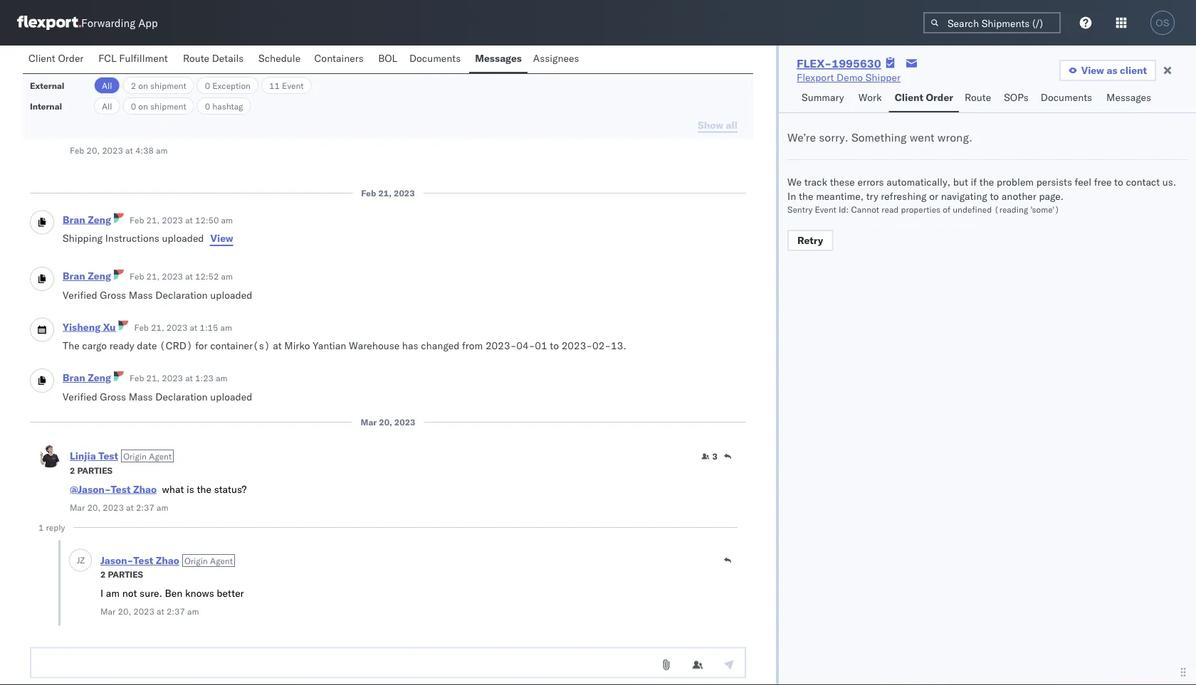 Task type: locate. For each thing, give the bounding box(es) containing it.
0 vertical spatial origin
[[123, 451, 147, 462]]

bran down shipping
[[63, 270, 85, 283]]

\/- left 03-
[[461, 83, 477, 96]]

zeng for feb 21, 2023 at 12:50 am
[[88, 214, 111, 226]]

1 vertical spatial client order
[[895, 91, 954, 104]]

1 verified gross mass declaration uploaded from the top
[[63, 289, 252, 302]]

0 vertical spatial bran
[[63, 214, 85, 226]]

view left as
[[1082, 64, 1104, 77]]

zeng up shipping
[[88, 214, 111, 226]]

these
[[830, 176, 855, 188]]

2 bran zeng button from the top
[[63, 270, 111, 283]]

1995630
[[832, 56, 881, 71]]

1 verified from the top
[[63, 289, 97, 302]]

#oceanschedule uat freight partner/-\cma cgm group/-\22-4588/-\/-\gex/-\/-\04-03-2023 demo shipper co./-\new test entity/-\yantian, china/-\los *dummy assignment for testing, no need route: yantian, china -> los angeles, ca feb 20, 2023 at 4:38 am
[[70, 83, 544, 156]]

2 horizontal spatial mar
[[361, 418, 377, 428]]

bran zeng button for feb 21, 2023 at 12:50 am
[[63, 214, 111, 226]]

bran for feb 21, 2023 at 12:52 am
[[63, 270, 85, 283]]

1 on from the top
[[138, 80, 148, 91]]

view inside button
[[1082, 64, 1104, 77]]

parties for @jason-
[[77, 466, 113, 477]]

0 horizontal spatial \/-
[[407, 83, 424, 96]]

1 horizontal spatial for
[[195, 340, 208, 353]]

2 parties button for linjia test
[[70, 465, 113, 477]]

to up "(reading"
[[990, 190, 999, 203]]

1 bran zeng button from the top
[[63, 214, 111, 226]]

am right 1:23
[[216, 374, 228, 384]]

schedule
[[259, 52, 301, 64]]

2 down "ocean"
[[70, 66, 75, 77]]

0 vertical spatial verified gross mass declaration uploaded
[[63, 289, 252, 302]]

2 vertical spatial the
[[197, 484, 212, 496]]

uat
[[151, 83, 169, 96]]

view as client
[[1082, 64, 1147, 77]]

agent up "better"
[[210, 556, 233, 567]]

assignees button
[[528, 46, 588, 73]]

bran zeng up shipping
[[63, 214, 111, 226]]

\gex/-
[[424, 83, 461, 96]]

1 \/- from the left
[[407, 83, 424, 96]]

1 vertical spatial bran
[[63, 270, 85, 283]]

declaration for 1:23
[[155, 391, 208, 403]]

0 vertical spatial all button
[[94, 77, 120, 94]]

2023 inside @jason-test zhao what is the status? mar 20, 2023 at 2:37 am
[[103, 503, 124, 514]]

sorry.
[[819, 130, 849, 145]]

client for the right client order 'button'
[[895, 91, 924, 104]]

1 horizontal spatial 2:37
[[167, 607, 185, 618]]

1 bran zeng from the top
[[63, 214, 111, 226]]

us.
[[1163, 176, 1177, 188]]

parties for #oceanschedule
[[77, 66, 113, 77]]

uploaded down 12:52
[[210, 289, 252, 302]]

agent inside jason-test zhao origin agent
[[210, 556, 233, 567]]

all button for 0
[[94, 98, 120, 115]]

parties down linjia test button on the bottom left of page
[[77, 466, 113, 477]]

flex-
[[797, 56, 832, 71]]

0 horizontal spatial mar
[[70, 503, 85, 514]]

linjia test button
[[70, 450, 118, 463]]

gross down ready
[[100, 391, 126, 403]]

2 declaration from the top
[[155, 391, 208, 403]]

zeng
[[88, 214, 111, 226], [88, 270, 111, 283], [88, 372, 111, 385]]

1 vertical spatial order
[[926, 91, 954, 104]]

1 vertical spatial agent
[[210, 556, 233, 567]]

on up the assignment
[[138, 101, 148, 111]]

1 vertical spatial bran zeng
[[63, 270, 111, 283]]

0 vertical spatial event
[[282, 80, 304, 91]]

1 vertical spatial to
[[990, 190, 999, 203]]

better
[[217, 588, 244, 600]]

the right "is"
[[197, 484, 212, 496]]

1 vertical spatial zhao
[[156, 555, 179, 568]]

0 vertical spatial route
[[183, 52, 209, 64]]

21, for feb 21, 2023
[[378, 188, 392, 199]]

0 horizontal spatial to
[[550, 340, 559, 353]]

all button down #oceanschedule
[[94, 98, 120, 115]]

xu
[[103, 321, 116, 334]]

0 horizontal spatial documents button
[[404, 46, 469, 73]]

event left id: at the top of the page
[[815, 204, 837, 215]]

1 horizontal spatial view
[[1082, 64, 1104, 77]]

bran zeng for feb 21, 2023 at 12:50 am
[[63, 214, 111, 226]]

*dummy
[[70, 112, 107, 124]]

0 for 0 on shipment
[[131, 101, 136, 111]]

declaration down feb 21, 2023 at 12:52 am
[[155, 289, 208, 302]]

2 vertical spatial uploaded
[[210, 391, 252, 403]]

0 horizontal spatial for
[[164, 112, 177, 124]]

exception
[[212, 80, 251, 91]]

0 for 0 hashtag
[[205, 101, 210, 111]]

bran zeng button down cargo
[[63, 372, 111, 385]]

1 vertical spatial client order button
[[889, 85, 959, 113]]

am up "view" button
[[221, 215, 233, 226]]

0 vertical spatial client order
[[28, 52, 84, 64]]

21, for feb 21, 2023 at 1:23 am
[[146, 374, 160, 384]]

assignment
[[110, 112, 162, 124]]

verified up yisheng
[[63, 289, 97, 302]]

1 vertical spatial all
[[102, 101, 112, 111]]

0 horizontal spatial 2023-
[[486, 340, 517, 353]]

uploaded down 1:23
[[210, 391, 252, 403]]

mass down feb 21, 2023 at 12:52 am
[[129, 289, 153, 302]]

2:37 down the ben
[[167, 607, 185, 618]]

on
[[138, 80, 148, 91], [138, 101, 148, 111]]

automatically,
[[887, 176, 951, 188]]

\/- right "\22-"
[[407, 83, 424, 96]]

shipper down #oceanschedule
[[99, 98, 134, 110]]

0 horizontal spatial messages
[[475, 52, 522, 64]]

flexport. image
[[17, 16, 81, 30]]

0 horizontal spatial order
[[58, 52, 84, 64]]

hashtag
[[212, 101, 243, 111]]

parties for i
[[108, 570, 143, 581]]

linjia test origin agent
[[70, 450, 172, 463]]

at left 1:23
[[185, 374, 193, 384]]

shipment up \new
[[150, 80, 186, 91]]

fcl
[[98, 52, 117, 64]]

demo down 1995630
[[837, 71, 863, 84]]

1 vertical spatial the
[[799, 190, 814, 203]]

retry button
[[788, 230, 833, 251]]

1 vertical spatial verified
[[63, 391, 97, 403]]

2 vertical spatial bran zeng
[[63, 372, 111, 385]]

21, for feb 21, 2023 at 12:52 am
[[146, 272, 160, 282]]

0 vertical spatial all
[[102, 80, 112, 91]]

shipment for 0 on shipment
[[150, 101, 186, 111]]

at inside @jason-test zhao what is the status? mar 20, 2023 at 2:37 am
[[126, 503, 134, 514]]

for up -
[[164, 112, 177, 124]]

client
[[28, 52, 55, 64], [895, 91, 924, 104]]

the right if
[[980, 176, 994, 188]]

0 vertical spatial demo
[[837, 71, 863, 84]]

o a
[[44, 51, 56, 62]]

0 vertical spatial parties
[[77, 66, 113, 77]]

bran zeng down cargo
[[63, 372, 111, 385]]

2 parties button down "ocean"
[[70, 64, 113, 77]]

2 all button from the top
[[94, 98, 120, 115]]

2 parties down jason-
[[100, 570, 143, 581]]

2:37 for sure.
[[167, 607, 185, 618]]

at down sure.
[[157, 607, 164, 618]]

mass
[[129, 289, 153, 302], [129, 391, 153, 403]]

1 horizontal spatial mar
[[100, 607, 116, 618]]

bran zeng button
[[63, 214, 111, 226], [63, 270, 111, 283], [63, 372, 111, 385]]

03-
[[500, 83, 519, 96]]

documents up \gex/-
[[409, 52, 461, 64]]

route left details
[[183, 52, 209, 64]]

client order button up external
[[23, 46, 93, 73]]

feb for 1:23
[[130, 374, 144, 384]]

client order up external
[[28, 52, 84, 64]]

client order up went
[[895, 91, 954, 104]]

0 horizontal spatial 2:37
[[136, 503, 155, 514]]

2 parties
[[70, 66, 113, 77], [70, 466, 113, 477], [100, 570, 143, 581]]

1 vertical spatial event
[[815, 204, 837, 215]]

schedule button
[[253, 46, 309, 73]]

mar
[[361, 418, 377, 428], [70, 503, 85, 514], [100, 607, 116, 618]]

origin inside jason-test zhao origin agent
[[184, 556, 208, 567]]

forwarding app link
[[17, 16, 158, 30]]

at left 1:15
[[190, 323, 197, 333]]

None text field
[[30, 648, 746, 679]]

verified gross mass declaration uploaded for feb 21, 2023 at 1:23 am
[[63, 391, 252, 403]]

2 parties button down jason-
[[100, 569, 143, 581]]

2:37 inside @jason-test zhao what is the status? mar 20, 2023 at 2:37 am
[[136, 503, 155, 514]]

need
[[230, 112, 252, 124]]

2:37 down @jason-test zhao button
[[136, 503, 155, 514]]

1 horizontal spatial shipper
[[866, 71, 901, 84]]

1 horizontal spatial messages button
[[1101, 85, 1159, 113]]

client right work button
[[895, 91, 924, 104]]

properties
[[901, 204, 941, 215]]

another
[[1002, 190, 1037, 203]]

to right free
[[1115, 176, 1124, 188]]

2 down linjia
[[70, 466, 75, 477]]

0 hashtag
[[205, 101, 243, 111]]

0 vertical spatial client order button
[[23, 46, 93, 73]]

2 parties button
[[70, 64, 113, 77], [70, 465, 113, 477], [100, 569, 143, 581]]

all
[[102, 80, 112, 91], [102, 101, 112, 111]]

not
[[122, 588, 137, 600]]

2 up i
[[100, 570, 106, 581]]

order left route button
[[926, 91, 954, 104]]

bran zeng down shipping
[[63, 270, 111, 283]]

3 zeng from the top
[[88, 372, 111, 385]]

0 vertical spatial documents button
[[404, 46, 469, 73]]

bran zeng button for feb 21, 2023 at 1:23 am
[[63, 372, 111, 385]]

1 vertical spatial origin
[[184, 556, 208, 567]]

0 vertical spatial 2 parties button
[[70, 64, 113, 77]]

all button for 2
[[94, 77, 120, 94]]

has
[[402, 340, 418, 353]]

0 horizontal spatial the
[[197, 484, 212, 496]]

1 gross from the top
[[100, 289, 126, 302]]

test down the linjia test origin agent
[[111, 484, 131, 496]]

1 all button from the top
[[94, 77, 120, 94]]

2 vertical spatial 2 parties button
[[100, 569, 143, 581]]

1 vertical spatial documents button
[[1035, 85, 1101, 113]]

2 zeng from the top
[[88, 270, 111, 283]]

am
[[156, 146, 168, 156], [221, 215, 233, 226], [221, 272, 233, 282], [220, 323, 232, 333], [216, 374, 228, 384], [157, 503, 168, 514], [106, 588, 120, 600], [187, 607, 199, 618]]

1 vertical spatial mass
[[129, 391, 153, 403]]

1 horizontal spatial origin
[[184, 556, 208, 567]]

all down #oceanschedule
[[102, 101, 112, 111]]

zeng for feb 21, 2023 at 1:23 am
[[88, 372, 111, 385]]

parties down "ocean"
[[77, 66, 113, 77]]

0 vertical spatial client
[[28, 52, 55, 64]]

3 bran zeng from the top
[[63, 372, 111, 385]]

0 horizontal spatial agent
[[149, 451, 172, 462]]

client order button up went
[[889, 85, 959, 113]]

2 vertical spatial mar
[[100, 607, 116, 618]]

2 on from the top
[[138, 101, 148, 111]]

2 verified gross mass declaration uploaded from the top
[[63, 391, 252, 403]]

am inside @jason-test zhao what is the status? mar 20, 2023 at 2:37 am
[[157, 503, 168, 514]]

2 parties down "ocean"
[[70, 66, 113, 77]]

test inside @jason-test zhao what is the status? mar 20, 2023 at 2:37 am
[[111, 484, 131, 496]]

(reading
[[994, 204, 1029, 215]]

0 vertical spatial zhao
[[133, 484, 157, 496]]

verified for feb 21, 2023 at 1:23 am
[[63, 391, 97, 403]]

21, for feb 21, 2023 at 12:50 am
[[146, 215, 160, 226]]

2 parties for i
[[100, 570, 143, 581]]

1 horizontal spatial client order button
[[889, 85, 959, 113]]

demo up "*dummy"
[[70, 98, 96, 110]]

4588/-
[[370, 83, 407, 96]]

on left uat
[[138, 80, 148, 91]]

uploaded
[[162, 233, 204, 245], [210, 289, 252, 302], [210, 391, 252, 403]]

mass for feb 21, 2023 at 12:52 am
[[129, 289, 153, 302]]

feb inside #oceanschedule uat freight partner/-\cma cgm group/-\22-4588/-\/-\gex/-\/-\04-03-2023 demo shipper co./-\new test entity/-\yantian, china/-\los *dummy assignment for testing, no need route: yantian, china -> los angeles, ca feb 20, 2023 at 4:38 am
[[70, 146, 84, 156]]

2 for ocean automation
[[70, 66, 75, 77]]

1 vertical spatial shipper
[[99, 98, 134, 110]]

verified gross mass declaration uploaded down feb 21, 2023 at 12:52 am
[[63, 289, 252, 302]]

test
[[190, 98, 209, 110], [98, 450, 118, 463], [111, 484, 131, 496], [133, 555, 153, 568]]

0 horizontal spatial route
[[183, 52, 209, 64]]

2 shipment from the top
[[150, 101, 186, 111]]

1 declaration from the top
[[155, 289, 208, 302]]

client up external
[[28, 52, 55, 64]]

zeng down shipping
[[88, 270, 111, 283]]

1 all from the top
[[102, 80, 112, 91]]

'some')
[[1031, 204, 1060, 215]]

i
[[100, 588, 103, 600]]

bran up shipping
[[63, 214, 85, 226]]

sops
[[1004, 91, 1029, 104]]

2 for linjia test
[[70, 466, 75, 477]]

bran down the
[[63, 372, 85, 385]]

2023- right 01
[[562, 340, 593, 353]]

refreshing
[[881, 190, 927, 203]]

at left 4:38
[[125, 146, 133, 156]]

view
[[1082, 64, 1104, 77], [210, 233, 233, 245]]

at down @jason-test zhao button
[[126, 503, 134, 514]]

1 vertical spatial route
[[965, 91, 991, 104]]

0 horizontal spatial client order
[[28, 52, 84, 64]]

1 vertical spatial gross
[[100, 391, 126, 403]]

shipper
[[866, 71, 901, 84], [99, 98, 134, 110]]

2 gross from the top
[[100, 391, 126, 403]]

origin inside the linjia test origin agent
[[123, 451, 147, 462]]

1 zeng from the top
[[88, 214, 111, 226]]

0 horizontal spatial documents
[[409, 52, 461, 64]]

client for topmost client order 'button'
[[28, 52, 55, 64]]

13.
[[611, 340, 627, 353]]

2023- right from at the left
[[486, 340, 517, 353]]

2 parties down linjia test button on the bottom left of page
[[70, 466, 113, 477]]

0 vertical spatial bran zeng button
[[63, 214, 111, 226]]

read
[[882, 204, 899, 215]]

shipment down uat
[[150, 101, 186, 111]]

0 vertical spatial on
[[138, 80, 148, 91]]

0 vertical spatial 2 parties
[[70, 66, 113, 77]]

parties down jason-
[[108, 570, 143, 581]]

order right a
[[58, 52, 84, 64]]

zhao left 'what'
[[133, 484, 157, 496]]

am inside #oceanschedule uat freight partner/-\cma cgm group/-\22-4588/-\/-\gex/-\/-\04-03-2023 demo shipper co./-\new test entity/-\yantian, china/-\los *dummy assignment for testing, no need route: yantian, china -> los angeles, ca feb 20, 2023 at 4:38 am
[[156, 146, 168, 156]]

forwarding
[[81, 16, 135, 30]]

all button down 'fcl'
[[94, 77, 120, 94]]

test up testing,
[[190, 98, 209, 110]]

mar inside @jason-test zhao what is the status? mar 20, 2023 at 2:37 am
[[70, 503, 85, 514]]

containers
[[314, 52, 364, 64]]

2 bran from the top
[[63, 270, 85, 283]]

0 vertical spatial mar
[[361, 418, 377, 428]]

status?
[[214, 484, 247, 496]]

0 horizontal spatial demo
[[70, 98, 96, 110]]

2 bran zeng from the top
[[63, 270, 111, 283]]

2:37 inside i am not sure. ben knows better mar 20, 2023 at 2:37 am
[[167, 607, 185, 618]]

1 vertical spatial demo
[[70, 98, 96, 110]]

route inside button
[[965, 91, 991, 104]]

0 right the 'freight'
[[205, 80, 210, 91]]

\new
[[163, 98, 187, 110]]

verified down the
[[63, 391, 97, 403]]

0 vertical spatial gross
[[100, 289, 126, 302]]

1 vertical spatial all button
[[94, 98, 120, 115]]

documents down the view as client button
[[1041, 91, 1092, 104]]

2023
[[519, 83, 544, 96], [102, 146, 123, 156], [394, 188, 415, 199], [162, 215, 183, 226], [162, 272, 183, 282], [166, 323, 188, 333], [162, 374, 183, 384], [394, 418, 416, 428], [103, 503, 124, 514], [133, 607, 155, 618]]

mar inside i am not sure. ben knows better mar 20, 2023 at 2:37 am
[[100, 607, 116, 618]]

0 exception
[[205, 80, 251, 91]]

0 vertical spatial messages
[[475, 52, 522, 64]]

am right 1:15
[[220, 323, 232, 333]]

feb 21, 2023 at 1:23 am
[[130, 374, 228, 384]]

1 vertical spatial bran zeng button
[[63, 270, 111, 283]]

0 vertical spatial shipment
[[150, 80, 186, 91]]

zhao for origin
[[156, 555, 179, 568]]

12:50
[[195, 215, 219, 226]]

messages button down the client
[[1101, 85, 1159, 113]]

@jason-test zhao what is the status? mar 20, 2023 at 2:37 am
[[70, 484, 247, 514]]

2 mass from the top
[[129, 391, 153, 403]]

2 vertical spatial to
[[550, 340, 559, 353]]

#oceanschedule
[[72, 83, 146, 96]]

documents button down the view as client button
[[1035, 85, 1101, 113]]

2 all from the top
[[102, 101, 112, 111]]

linjia
[[70, 450, 96, 463]]

2 horizontal spatial to
[[1115, 176, 1124, 188]]

1 horizontal spatial route
[[965, 91, 991, 104]]

gross up xu
[[100, 289, 126, 302]]

0 up the assignment
[[131, 101, 136, 111]]

route inside button
[[183, 52, 209, 64]]

2 vertical spatial parties
[[108, 570, 143, 581]]

am down 'what'
[[157, 503, 168, 514]]

bran zeng button up shipping
[[63, 214, 111, 226]]

3 bran zeng button from the top
[[63, 372, 111, 385]]

1 mass from the top
[[129, 289, 153, 302]]

a
[[50, 51, 56, 62]]

messages
[[475, 52, 522, 64], [1107, 91, 1152, 104]]

0 vertical spatial verified
[[63, 289, 97, 302]]

declaration
[[155, 289, 208, 302], [155, 391, 208, 403]]

no
[[216, 112, 227, 124]]

zhao inside @jason-test zhao what is the status? mar 20, 2023 at 2:37 am
[[133, 484, 157, 496]]

0 horizontal spatial view
[[210, 233, 233, 245]]

21, for feb 21, 2023 at 1:15 am
[[151, 323, 164, 333]]

gross for feb 21, 2023 at 12:52 am
[[100, 289, 126, 302]]

feb 21, 2023 at 1:15 am
[[134, 323, 232, 333]]

0 vertical spatial for
[[164, 112, 177, 124]]

to
[[1115, 176, 1124, 188], [990, 190, 999, 203], [550, 340, 559, 353]]

shipper up work
[[866, 71, 901, 84]]

all for 0
[[102, 101, 112, 111]]

yisheng xu button
[[63, 321, 116, 334]]

from
[[462, 340, 483, 353]]

to right 01
[[550, 340, 559, 353]]

event right 11
[[282, 80, 304, 91]]

0 horizontal spatial shipper
[[99, 98, 134, 110]]

at
[[125, 146, 133, 156], [185, 215, 193, 226], [185, 272, 193, 282], [190, 323, 197, 333], [273, 340, 282, 353], [185, 374, 193, 384], [126, 503, 134, 514], [157, 607, 164, 618]]

1 vertical spatial zeng
[[88, 270, 111, 283]]

1 vertical spatial verified gross mass declaration uploaded
[[63, 391, 252, 403]]

order for topmost client order 'button'
[[58, 52, 84, 64]]

origin up @jason-test zhao button
[[123, 451, 147, 462]]

2 vertical spatial bran zeng button
[[63, 372, 111, 385]]

for down 1:15
[[195, 340, 208, 353]]

the right in
[[799, 190, 814, 203]]

3 bran from the top
[[63, 372, 85, 385]]

flex-1995630 link
[[797, 56, 881, 71]]

1 shipment from the top
[[150, 80, 186, 91]]

the cargo ready date (crd) for container(s)  at mirko yantian warehouse has changed from 2023-04-01 to 2023-02-13.
[[63, 340, 627, 353]]

2:37
[[136, 503, 155, 514], [167, 607, 185, 618]]

agent up 'what'
[[149, 451, 172, 462]]

2 verified from the top
[[63, 391, 97, 403]]

1 horizontal spatial 2023-
[[562, 340, 593, 353]]

view down 12:50
[[210, 233, 233, 245]]

>
[[177, 126, 183, 139]]

1 horizontal spatial order
[[926, 91, 954, 104]]

documents button up \gex/-
[[404, 46, 469, 73]]

1 vertical spatial 2 parties button
[[70, 465, 113, 477]]

china/-
[[294, 98, 333, 110]]

0 horizontal spatial event
[[282, 80, 304, 91]]

declaration down feb 21, 2023 at 1:23 am
[[155, 391, 208, 403]]

flex-1995630
[[797, 56, 881, 71]]

1 bran from the top
[[63, 214, 85, 226]]

1 vertical spatial shipment
[[150, 101, 186, 111]]

for inside #oceanschedule uat freight partner/-\cma cgm group/-\22-4588/-\/-\gex/-\/-\04-03-2023 demo shipper co./-\new test entity/-\yantian, china/-\los *dummy assignment for testing, no need route: yantian, china -> los angeles, ca feb 20, 2023 at 4:38 am
[[164, 112, 177, 124]]

2 parties button for jason-test zhao
[[100, 569, 143, 581]]

0 vertical spatial 2:37
[[136, 503, 155, 514]]

bran for feb 21, 2023 at 1:23 am
[[63, 372, 85, 385]]

messages up \04-
[[475, 52, 522, 64]]

origin up knows at the bottom of page
[[184, 556, 208, 567]]

reply
[[46, 523, 65, 534]]

messages button
[[469, 46, 528, 73], [1101, 85, 1159, 113]]

mass down feb 21, 2023 at 1:23 am
[[129, 391, 153, 403]]

1 horizontal spatial \/-
[[461, 83, 477, 96]]

20, inside i am not sure. ben knows better mar 20, 2023 at 2:37 am
[[118, 607, 131, 618]]

2 vertical spatial zeng
[[88, 372, 111, 385]]

1 horizontal spatial agent
[[210, 556, 233, 567]]

20,
[[86, 146, 100, 156], [379, 418, 392, 428], [87, 503, 100, 514], [118, 607, 131, 618]]

messages button up \04-
[[469, 46, 528, 73]]

verified gross mass declaration uploaded for feb 21, 2023 at 12:52 am
[[63, 289, 252, 302]]

1 vertical spatial parties
[[77, 466, 113, 477]]



Task type: describe. For each thing, give the bounding box(es) containing it.
work
[[859, 91, 882, 104]]

(crd)
[[160, 340, 193, 353]]

sure.
[[140, 588, 162, 600]]

all for 2
[[102, 80, 112, 91]]

ca
[[246, 126, 259, 139]]

1 vertical spatial messages button
[[1101, 85, 1159, 113]]

zhao for what
[[133, 484, 157, 496]]

page.
[[1039, 190, 1064, 203]]

2 down fcl fulfillment button
[[131, 80, 136, 91]]

partner/-
[[206, 83, 252, 96]]

shipment for 2 on shipment
[[150, 80, 186, 91]]

client order for the right client order 'button'
[[895, 91, 954, 104]]

entity/-
[[211, 98, 250, 110]]

1 horizontal spatial documents
[[1041, 91, 1092, 104]]

gross for feb 21, 2023 at 1:23 am
[[100, 391, 126, 403]]

order for the right client order 'button'
[[926, 91, 954, 104]]

\yantian,
[[250, 98, 291, 110]]

angeles,
[[204, 126, 243, 139]]

route:
[[70, 126, 99, 139]]

details
[[212, 52, 244, 64]]

in
[[788, 190, 796, 203]]

date
[[137, 340, 157, 353]]

but
[[953, 176, 968, 188]]

yisheng xu
[[63, 321, 116, 334]]

Search Shipments (/) text field
[[924, 12, 1061, 33]]

2 on shipment
[[131, 80, 186, 91]]

mar for better
[[100, 607, 116, 618]]

2 parties for #oceanschedule
[[70, 66, 113, 77]]

the inside @jason-test zhao what is the status? mar 20, 2023 at 2:37 am
[[197, 484, 212, 496]]

problem
[[997, 176, 1034, 188]]

20, inside #oceanschedule uat freight partner/-\cma cgm group/-\22-4588/-\/-\gex/-\/-\04-03-2023 demo shipper co./-\new test entity/-\yantian, china/-\los *dummy assignment for testing, no need route: yantian, china -> los angeles, ca feb 20, 2023 at 4:38 am
[[86, 146, 100, 156]]

try
[[866, 190, 879, 203]]

yisheng
[[63, 321, 101, 334]]

1 2023- from the left
[[486, 340, 517, 353]]

1 horizontal spatial the
[[799, 190, 814, 203]]

container(s)
[[210, 340, 270, 353]]

route for route
[[965, 91, 991, 104]]

0 for 0 exception
[[205, 80, 210, 91]]

declaration for 12:52
[[155, 289, 208, 302]]

route details button
[[177, 46, 253, 73]]

test for agent
[[98, 450, 118, 463]]

bol
[[378, 52, 398, 64]]

2:37 for what
[[136, 503, 155, 514]]

0 vertical spatial uploaded
[[162, 233, 204, 245]]

11 event
[[269, 80, 304, 91]]

or
[[930, 190, 939, 203]]

automation
[[103, 50, 159, 63]]

1 horizontal spatial documents button
[[1035, 85, 1101, 113]]

0 horizontal spatial messages button
[[469, 46, 528, 73]]

testing,
[[179, 112, 214, 124]]

12:52
[[195, 272, 219, 282]]

2 parties for @jason-
[[70, 466, 113, 477]]

freight
[[172, 83, 203, 96]]

ocean automation button
[[70, 50, 159, 63]]

11
[[269, 80, 280, 91]]

test for origin
[[133, 555, 153, 568]]

co./-
[[136, 98, 163, 110]]

2 parties button for ocean automation
[[70, 64, 113, 77]]

os
[[1156, 17, 1170, 28]]

2 for jason-test zhao
[[100, 570, 106, 581]]

\cma
[[252, 83, 279, 96]]

am down knows at the bottom of page
[[187, 607, 199, 618]]

shipper inside #oceanschedule uat freight partner/-\cma cgm group/-\22-4588/-\/-\gex/-\/-\04-03-2023 demo shipper co./-\new test entity/-\yantian, china/-\los *dummy assignment for testing, no need route: yantian, china -> los angeles, ca feb 20, 2023 at 4:38 am
[[99, 98, 134, 110]]

shipping
[[63, 233, 103, 245]]

demo inside #oceanschedule uat freight partner/-\cma cgm group/-\22-4588/-\/-\gex/-\/-\04-03-2023 demo shipper co./-\new test entity/-\yantian, china/-\los *dummy assignment for testing, no need route: yantian, china -> los angeles, ca feb 20, 2023 at 4:38 am
[[70, 98, 96, 110]]

mar for status?
[[70, 503, 85, 514]]

of
[[943, 204, 951, 215]]

am right i
[[106, 588, 120, 600]]

cgm
[[281, 83, 304, 96]]

1 vertical spatial messages
[[1107, 91, 1152, 104]]

2 2023- from the left
[[562, 340, 593, 353]]

1
[[38, 523, 44, 534]]

zeng for feb 21, 2023 at 12:52 am
[[88, 270, 111, 283]]

went
[[910, 130, 935, 145]]

route details
[[183, 52, 244, 64]]

bran zeng for feb 21, 2023 at 1:23 am
[[63, 372, 111, 385]]

ocean automation
[[70, 50, 159, 63]]

0 vertical spatial documents
[[409, 52, 461, 64]]

route button
[[959, 85, 999, 113]]

assignees
[[533, 52, 579, 64]]

jason-test zhao button
[[100, 555, 179, 568]]

free
[[1094, 176, 1112, 188]]

feb for 12:50
[[130, 215, 144, 226]]

client
[[1120, 64, 1147, 77]]

at inside i am not sure. ben knows better mar 20, 2023 at 2:37 am
[[157, 607, 164, 618]]

something
[[852, 130, 907, 145]]

1:15
[[200, 323, 218, 333]]

route for route details
[[183, 52, 209, 64]]

work button
[[853, 85, 889, 113]]

0 vertical spatial to
[[1115, 176, 1124, 188]]

test inside #oceanschedule uat freight partner/-\cma cgm group/-\22-4588/-\/-\gex/-\/-\04-03-2023 demo shipper co./-\new test entity/-\yantian, china/-\los *dummy assignment for testing, no need route: yantian, china -> los angeles, ca feb 20, 2023 at 4:38 am
[[190, 98, 209, 110]]

bran zeng button for feb 21, 2023 at 12:52 am
[[63, 270, 111, 283]]

ben
[[165, 588, 183, 600]]

\04-
[[477, 83, 501, 96]]

yantian
[[313, 340, 346, 353]]

ready
[[109, 340, 134, 353]]

02-
[[593, 340, 611, 353]]

uploaded for 1:23
[[210, 391, 252, 403]]

we're sorry. something went wrong.
[[788, 130, 973, 145]]

feb 21, 2023
[[361, 188, 415, 199]]

at left mirko
[[273, 340, 282, 353]]

meantime,
[[816, 190, 864, 203]]

ocean
[[70, 50, 100, 63]]

on for 2
[[138, 80, 148, 91]]

am right 12:52
[[221, 272, 233, 282]]

z
[[80, 555, 85, 566]]

20, inside @jason-test zhao what is the status? mar 20, 2023 at 2:37 am
[[87, 503, 100, 514]]

at left 12:52
[[185, 272, 193, 282]]

containers button
[[309, 46, 373, 73]]

3 button
[[701, 451, 718, 463]]

china
[[141, 126, 168, 139]]

1:23
[[195, 374, 214, 384]]

group/-
[[307, 83, 347, 96]]

mar 20, 2023
[[361, 418, 416, 428]]

1 vertical spatial for
[[195, 340, 208, 353]]

bran for feb 21, 2023 at 12:50 am
[[63, 214, 85, 226]]

at inside #oceanschedule uat freight partner/-\cma cgm group/-\22-4588/-\/-\gex/-\/-\04-03-2023 demo shipper co./-\new test entity/-\yantian, china/-\los *dummy assignment for testing, no need route: yantian, china -> los angeles, ca feb 20, 2023 at 4:38 am
[[125, 146, 133, 156]]

01
[[535, 340, 547, 353]]

cargo
[[82, 340, 107, 353]]

os button
[[1147, 6, 1179, 39]]

sops button
[[999, 85, 1035, 113]]

what
[[162, 484, 184, 496]]

client order for topmost client order 'button'
[[28, 52, 84, 64]]

0 on shipment
[[131, 101, 186, 111]]

fulfillment
[[119, 52, 168, 64]]

fcl fulfillment button
[[93, 46, 177, 73]]

feb for 1:15
[[134, 323, 149, 333]]

verified for feb 21, 2023 at 12:52 am
[[63, 289, 97, 302]]

2 horizontal spatial the
[[980, 176, 994, 188]]

instructions
[[105, 233, 159, 245]]

test for what
[[111, 484, 131, 496]]

1 horizontal spatial demo
[[837, 71, 863, 84]]

agent inside the linjia test origin agent
[[149, 451, 172, 462]]

app
[[138, 16, 158, 30]]

uploaded for 12:52
[[210, 289, 252, 302]]

feb for 12:52
[[130, 272, 144, 282]]

2023 inside i am not sure. ben knows better mar 20, 2023 at 2:37 am
[[133, 607, 155, 618]]

i am not sure. ben knows better mar 20, 2023 at 2:37 am
[[100, 588, 244, 618]]

if
[[971, 176, 977, 188]]

bran zeng for feb 21, 2023 at 12:52 am
[[63, 270, 111, 283]]

@jason-
[[70, 484, 111, 496]]

internal
[[30, 101, 62, 111]]

event inside we track these errors automatically, but if the problem persists feel free to contact us. in the meantime, try refreshing or navigating to another page. sentry event id: cannot read properties of undefined (reading 'some')
[[815, 204, 837, 215]]

2 \/- from the left
[[461, 83, 477, 96]]

wrong.
[[938, 130, 973, 145]]

errors
[[858, 176, 884, 188]]

is
[[187, 484, 194, 496]]

1 horizontal spatial to
[[990, 190, 999, 203]]

mass for feb 21, 2023 at 1:23 am
[[129, 391, 153, 403]]

on for 0
[[138, 101, 148, 111]]

id:
[[839, 204, 849, 215]]

at left 12:50
[[185, 215, 193, 226]]



Task type: vqa. For each thing, say whether or not it's contained in the screenshot.
\Yantian,
yes



